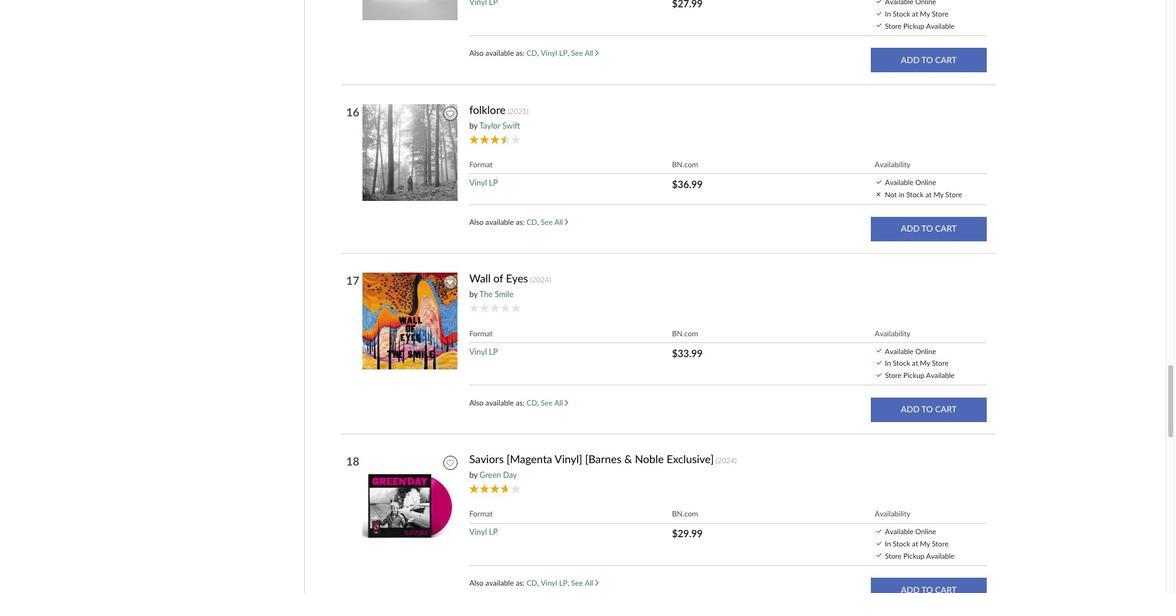 Task type: locate. For each thing, give the bounding box(es) containing it.
bn.com up $33.99
[[672, 329, 698, 338]]

0 vertical spatial store pickup available
[[885, 21, 955, 30]]

the
[[480, 290, 493, 300]]

format down the
[[470, 329, 493, 338]]

4 as: from the top
[[516, 580, 525, 589]]

2 also available as: cd , from the top
[[470, 399, 541, 408]]

store for wall of eyes
[[885, 371, 902, 380]]

(2024)
[[530, 276, 551, 285], [716, 457, 737, 466]]

2 vertical spatial store
[[885, 552, 902, 561]]

wall of eyes link
[[470, 272, 528, 286]]

online
[[916, 178, 937, 187], [916, 347, 937, 356], [916, 528, 937, 537]]

2 format from the top
[[470, 329, 493, 338]]

saviors [magenta vinyl] [barnes & noble exclusive] (2024) by green day
[[470, 453, 737, 481]]

2 also available as: cd , vinyl lp , from the top
[[470, 580, 571, 589]]

1 format from the top
[[470, 160, 493, 170]]

in stock at my store for saviors [magenta vinyl] [barnes & noble exclusive]
[[885, 540, 949, 549]]

2 vertical spatial in
[[885, 540, 891, 549]]

3 vinyl lp from the top
[[470, 528, 498, 538]]

1 vertical spatial bn.com
[[672, 329, 698, 338]]

0 vertical spatial right image
[[565, 219, 569, 226]]

0 vertical spatial available online
[[885, 178, 937, 187]]

1 horizontal spatial right image
[[596, 50, 599, 57]]

2 vertical spatial vinyl lp
[[470, 528, 498, 538]]

[magenta
[[507, 453, 553, 467]]

saviors [magenta vinyl] [barnes & noble exclusive] image
[[362, 454, 460, 552]]

stock
[[893, 9, 911, 18], [907, 190, 924, 199], [893, 359, 911, 368], [893, 540, 911, 549]]

1 vertical spatial also available as: cd , vinyl lp ,
[[470, 580, 571, 589]]

1 availability from the top
[[875, 160, 911, 170]]

3 by from the top
[[470, 471, 478, 481]]

3 online from the top
[[916, 528, 937, 537]]

store
[[885, 21, 902, 30], [885, 371, 902, 380], [885, 552, 902, 561]]

by left green
[[470, 471, 478, 481]]

format down taylor
[[470, 160, 493, 170]]

format down green
[[470, 510, 493, 519]]

1 vertical spatial (2024)
[[716, 457, 737, 466]]

1 vertical spatial store
[[885, 371, 902, 380]]

None submit
[[871, 48, 987, 73], [871, 217, 987, 242], [871, 398, 987, 423], [871, 579, 987, 594], [871, 48, 987, 73], [871, 217, 987, 242], [871, 398, 987, 423], [871, 579, 987, 594]]

in for saviors [magenta vinyl] [barnes & noble exclusive]
[[885, 540, 891, 549]]

0 vertical spatial store
[[885, 21, 902, 30]]

(2024) right eyes at the left top of page
[[530, 276, 551, 285]]

vinyl lp for folklore
[[470, 178, 498, 188]]

0 vertical spatial in stock at my store
[[885, 9, 949, 18]]

2 vertical spatial availability
[[875, 510, 911, 519]]

format
[[470, 160, 493, 170], [470, 329, 493, 338], [470, 510, 493, 519]]

1 available from the top
[[486, 49, 514, 58]]

0 vertical spatial (2024)
[[530, 276, 551, 285]]

4 check image from the top
[[877, 361, 882, 365]]

see all for right icon to the left
[[541, 218, 565, 227]]

1 by from the top
[[470, 121, 478, 131]]

1 also available as: cd , from the top
[[470, 218, 541, 227]]

in for wall of eyes
[[885, 359, 891, 368]]

see
[[571, 49, 583, 58], [541, 218, 553, 227], [541, 399, 553, 408], [571, 580, 583, 589]]

check image
[[877, 0, 882, 3], [877, 12, 882, 15], [877, 180, 882, 184], [877, 361, 882, 365], [877, 373, 882, 377], [877, 530, 882, 534]]

check image
[[877, 24, 882, 27], [877, 349, 882, 353], [877, 542, 882, 546], [877, 554, 882, 558]]

$36.99 link
[[672, 179, 703, 190]]

pickup for saviors [magenta vinyl] [barnes & noble exclusive]
[[904, 552, 925, 561]]

1 vertical spatial availability
[[875, 329, 911, 338]]

2 store pickup available from the top
[[885, 371, 955, 380]]

bn.com up $29.99 link
[[672, 510, 698, 519]]

2 as: from the top
[[516, 218, 525, 227]]

all
[[585, 49, 594, 58], [555, 218, 563, 227], [555, 399, 563, 408], [585, 580, 594, 589]]

also available as: cd , up of
[[470, 218, 541, 227]]

bn.com
[[672, 160, 698, 170], [672, 329, 698, 338], [672, 510, 698, 519]]

also available as: cd , for by
[[470, 218, 541, 227]]

close modal image
[[877, 192, 881, 196]]

by inside saviors [magenta vinyl] [barnes & noble exclusive] (2024) by green day
[[470, 471, 478, 481]]

1 vertical spatial in stock at my store
[[885, 359, 949, 368]]

also
[[470, 49, 484, 58], [470, 218, 484, 227], [470, 399, 484, 408], [470, 580, 484, 589]]

4 cd link from the top
[[527, 580, 537, 589]]

1 vertical spatial format
[[470, 329, 493, 338]]

vinyl lp down taylor
[[470, 178, 498, 188]]

in stock at my store
[[885, 9, 949, 18], [885, 359, 949, 368], [885, 540, 949, 549]]

not in stock at my store
[[885, 190, 963, 199]]

see all for the rightmost right icon
[[571, 580, 596, 589]]

cd
[[527, 49, 537, 58], [527, 218, 537, 227], [527, 399, 537, 408], [527, 580, 537, 589]]

0 vertical spatial bn.com
[[672, 160, 698, 170]]

see for the left right image
[[541, 399, 553, 408]]

see all link
[[571, 49, 599, 58], [541, 218, 569, 227], [541, 399, 569, 408], [571, 580, 599, 589]]

my store
[[920, 9, 949, 18], [934, 190, 963, 199], [920, 359, 949, 368], [920, 540, 949, 549]]

2 cd link from the top
[[527, 218, 537, 227]]

store pickup available for saviors [magenta vinyl] [barnes & noble exclusive]
[[885, 552, 955, 561]]

0 vertical spatial availability
[[875, 160, 911, 170]]

2 vertical spatial bn.com
[[672, 510, 698, 519]]

$29.99
[[672, 529, 703, 540]]

online for exclusive]
[[916, 528, 937, 537]]

0 horizontal spatial (2024)
[[530, 276, 551, 285]]

2 in from the top
[[885, 359, 891, 368]]

(2024) right exclusive]
[[716, 457, 737, 466]]

vinyl lp
[[470, 178, 498, 188], [470, 347, 498, 357], [470, 528, 498, 538]]

1 vertical spatial also available as: cd ,
[[470, 399, 541, 408]]

3 store from the top
[[885, 552, 902, 561]]

right image
[[596, 50, 599, 57], [565, 400, 569, 407]]

0 horizontal spatial right image
[[565, 219, 569, 226]]

2 bn.com from the top
[[672, 329, 698, 338]]

2 store from the top
[[885, 371, 902, 380]]

see all
[[571, 49, 596, 58], [541, 218, 565, 227], [541, 399, 565, 408], [571, 580, 596, 589]]

4 also from the top
[[470, 580, 484, 589]]

wall of eyes (2024) by the smile
[[470, 272, 551, 300]]

format for wall
[[470, 329, 493, 338]]

saviors
[[470, 453, 504, 467]]

0 vertical spatial vinyl lp
[[470, 178, 498, 188]]

(2021)
[[508, 107, 529, 116]]

2 vertical spatial in stock at my store
[[885, 540, 949, 549]]

3 check image from the top
[[877, 542, 882, 546]]

vinyl for [magenta
[[470, 528, 487, 538]]

3 store pickup available from the top
[[885, 552, 955, 561]]

1 vertical spatial online
[[916, 347, 937, 356]]

as:
[[516, 49, 525, 58], [516, 218, 525, 227], [516, 399, 525, 408], [516, 580, 525, 589]]

2 pickup from the top
[[904, 371, 925, 380]]

swift
[[503, 121, 521, 131]]

2 availability from the top
[[875, 329, 911, 338]]

1 vertical spatial right image
[[596, 581, 599, 587]]

$36.99
[[672, 179, 703, 190]]

3 format from the top
[[470, 510, 493, 519]]

at
[[912, 9, 919, 18], [926, 190, 932, 199], [912, 359, 919, 368], [912, 540, 919, 549]]

2 in stock at my store from the top
[[885, 359, 949, 368]]

vinyl lp down the
[[470, 347, 498, 357]]

lp
[[559, 49, 568, 58], [489, 178, 498, 188], [489, 347, 498, 357], [489, 528, 498, 538], [559, 580, 568, 589]]

stock for first check image from the top
[[893, 9, 911, 18]]

0 vertical spatial online
[[916, 178, 937, 187]]

3 also from the top
[[470, 399, 484, 408]]

lp for of
[[489, 347, 498, 357]]

4 cd from the top
[[527, 580, 537, 589]]

0 vertical spatial also available as: cd , vinyl lp ,
[[470, 49, 571, 58]]

3 available online from the top
[[885, 528, 937, 537]]

0 vertical spatial also available as: cd ,
[[470, 218, 541, 227]]

0 vertical spatial right image
[[596, 50, 599, 57]]

cd link for [magenta
[[527, 580, 537, 589]]

in
[[885, 9, 891, 18], [885, 359, 891, 368], [885, 540, 891, 549]]

1 horizontal spatial (2024)
[[716, 457, 737, 466]]

store pickup available
[[885, 21, 955, 30], [885, 371, 955, 380], [885, 552, 955, 561]]

also available as: cd , vinyl lp ,
[[470, 49, 571, 58], [470, 580, 571, 589]]

0 vertical spatial in
[[885, 9, 891, 18]]

1 vertical spatial available online
[[885, 347, 937, 356]]

by left the
[[470, 290, 478, 300]]

also available as: cd ,
[[470, 218, 541, 227], [470, 399, 541, 408]]

vinyl lp link
[[541, 49, 568, 58], [470, 178, 498, 188], [470, 347, 498, 357], [470, 528, 498, 538], [541, 580, 568, 589]]

by left taylor
[[470, 121, 478, 131]]

3 cd link from the top
[[527, 399, 537, 408]]

1 vertical spatial in
[[885, 359, 891, 368]]

1 vinyl lp from the top
[[470, 178, 498, 188]]

cd link for of
[[527, 399, 537, 408]]

availability for smile
[[875, 329, 911, 338]]

3 pickup from the top
[[904, 552, 925, 561]]

1 vertical spatial store pickup available
[[885, 371, 955, 380]]

available online for smile
[[885, 347, 937, 356]]

pickup
[[904, 21, 925, 30], [904, 371, 925, 380], [904, 552, 925, 561]]

3 check image from the top
[[877, 180, 882, 184]]

0 horizontal spatial right image
[[565, 400, 569, 407]]

2 available online from the top
[[885, 347, 937, 356]]

see for the rightmost right icon
[[571, 580, 583, 589]]

vinyl lp for wall
[[470, 347, 498, 357]]

,
[[537, 49, 539, 58], [568, 49, 570, 58], [537, 218, 539, 227], [537, 399, 539, 408], [537, 580, 539, 589], [568, 580, 570, 589]]

format for folklore
[[470, 160, 493, 170]]

availability
[[875, 160, 911, 170], [875, 329, 911, 338], [875, 510, 911, 519]]

1 as: from the top
[[516, 49, 525, 58]]

2 vinyl lp from the top
[[470, 347, 498, 357]]

available
[[486, 49, 514, 58], [486, 218, 514, 227], [486, 399, 514, 408], [486, 580, 514, 589]]

2 vertical spatial pickup
[[904, 552, 925, 561]]

2 check image from the top
[[877, 349, 882, 353]]

3 in stock at my store from the top
[[885, 540, 949, 549]]

available online
[[885, 178, 937, 187], [885, 347, 937, 356], [885, 528, 937, 537]]

1 pickup from the top
[[904, 21, 925, 30]]

2 vertical spatial by
[[470, 471, 478, 481]]

1 cd from the top
[[527, 49, 537, 58]]

bn.com up the $36.99
[[672, 160, 698, 170]]

[barnes
[[585, 453, 622, 467]]

vinyl]
[[555, 453, 583, 467]]

3 in from the top
[[885, 540, 891, 549]]

3 availability from the top
[[875, 510, 911, 519]]

5 check image from the top
[[877, 373, 882, 377]]

the smile link
[[480, 290, 514, 300]]

folklore link
[[470, 103, 506, 117]]

vinyl for (2021)
[[470, 178, 487, 188]]

2 vertical spatial format
[[470, 510, 493, 519]]

vinyl for of
[[470, 347, 487, 357]]

exclusive]
[[667, 453, 714, 467]]

1 vertical spatial by
[[470, 290, 478, 300]]

cd link
[[527, 49, 537, 58], [527, 218, 537, 227], [527, 399, 537, 408], [527, 580, 537, 589]]

right image
[[565, 219, 569, 226], [596, 581, 599, 587]]

0 vertical spatial by
[[470, 121, 478, 131]]

folklore image
[[362, 104, 460, 202]]

also available as: cd , for eyes
[[470, 399, 541, 408]]

also available as: cd , up saviors
[[470, 399, 541, 408]]

online for smile
[[916, 347, 937, 356]]

2 vertical spatial online
[[916, 528, 937, 537]]

0 vertical spatial pickup
[[904, 21, 925, 30]]

2 vertical spatial available online
[[885, 528, 937, 537]]

1 vertical spatial vinyl lp
[[470, 347, 498, 357]]

1 vertical spatial right image
[[565, 400, 569, 407]]

1 vertical spatial pickup
[[904, 371, 925, 380]]

1 also from the top
[[470, 49, 484, 58]]

2 online from the top
[[916, 347, 937, 356]]

by
[[470, 121, 478, 131], [470, 290, 478, 300], [470, 471, 478, 481]]

available
[[927, 21, 955, 30], [885, 178, 914, 187], [885, 347, 914, 356], [927, 371, 955, 380], [885, 528, 914, 537], [927, 552, 955, 561]]

vinyl lp down green
[[470, 528, 498, 538]]

3 cd from the top
[[527, 399, 537, 408]]

2 by from the top
[[470, 290, 478, 300]]

pickup for wall of eyes
[[904, 371, 925, 380]]

vinyl
[[541, 49, 558, 58], [470, 178, 487, 188], [470, 347, 487, 357], [470, 528, 487, 538], [541, 580, 558, 589]]

2 cd from the top
[[527, 218, 537, 227]]

green day link
[[480, 471, 517, 481]]

2 vertical spatial store pickup available
[[885, 552, 955, 561]]

0 vertical spatial format
[[470, 160, 493, 170]]

3 bn.com from the top
[[672, 510, 698, 519]]

4 available from the top
[[486, 580, 514, 589]]

vinyl lp link for (2021)
[[470, 178, 498, 188]]

taylor swift link
[[480, 121, 521, 131]]



Task type: describe. For each thing, give the bounding box(es) containing it.
availability for exclusive]
[[875, 510, 911, 519]]

not
[[885, 190, 897, 199]]

1 horizontal spatial right image
[[596, 581, 599, 587]]

3 as: from the top
[[516, 399, 525, 408]]

$33.99 link
[[672, 348, 703, 359]]

1 check image from the top
[[877, 24, 882, 27]]

2 check image from the top
[[877, 12, 882, 15]]

noble
[[635, 453, 664, 467]]

18
[[346, 455, 360, 469]]

folklore
[[470, 103, 506, 117]]

eyes
[[506, 272, 528, 286]]

wall
[[470, 272, 491, 286]]

(2024) inside wall of eyes (2024) by the smile
[[530, 276, 551, 285]]

cd link for (2021)
[[527, 218, 537, 227]]

1 available online from the top
[[885, 178, 937, 187]]

vinyl lp for saviors
[[470, 528, 498, 538]]

wall of eyes image
[[362, 273, 460, 371]]

stock for first check image from the bottom of the page
[[893, 540, 911, 549]]

smile
[[495, 290, 514, 300]]

available online for exclusive]
[[885, 528, 937, 537]]

stock for 2nd check icon
[[893, 359, 911, 368]]

store for saviors [magenta vinyl] [barnes & noble exclusive]
[[885, 552, 902, 561]]

6 check image from the top
[[877, 530, 882, 534]]

in stock at my store for wall of eyes
[[885, 359, 949, 368]]

16
[[346, 106, 360, 119]]

day
[[503, 471, 517, 481]]

vinyl lp link for of
[[470, 347, 498, 357]]

green
[[480, 471, 501, 481]]

by inside folklore (2021) by taylor swift
[[470, 121, 478, 131]]

in
[[899, 190, 905, 199]]

bn.com for smile
[[672, 329, 698, 338]]

2 also from the top
[[470, 218, 484, 227]]

1 online from the top
[[916, 178, 937, 187]]

carrie & lowell [translucent black ice vinyl] [barnes & noble exclusive] image
[[362, 0, 460, 21]]

4 check image from the top
[[877, 554, 882, 558]]

lp for [magenta
[[489, 528, 498, 538]]

vinyl lp link for [magenta
[[470, 528, 498, 538]]

by inside wall of eyes (2024) by the smile
[[470, 290, 478, 300]]

lp for (2021)
[[489, 178, 498, 188]]

1 store from the top
[[885, 21, 902, 30]]

1 store pickup available from the top
[[885, 21, 955, 30]]

$33.99
[[672, 348, 703, 359]]

format for saviors
[[470, 510, 493, 519]]

$29.99 link
[[672, 529, 703, 540]]

see all for the left right image
[[541, 399, 565, 408]]

see for right icon to the left
[[541, 218, 553, 227]]

taylor
[[480, 121, 501, 131]]

bn.com for exclusive]
[[672, 510, 698, 519]]

1 also available as: cd , vinyl lp , from the top
[[470, 49, 571, 58]]

see for topmost right image
[[571, 49, 583, 58]]

saviors [magenta vinyl] [barnes & noble exclusive] link
[[470, 453, 714, 467]]

1 in stock at my store from the top
[[885, 9, 949, 18]]

1 bn.com from the top
[[672, 160, 698, 170]]

3 available from the top
[[486, 399, 514, 408]]

store pickup available for wall of eyes
[[885, 371, 955, 380]]

&
[[625, 453, 632, 467]]

17
[[346, 275, 360, 288]]

1 cd link from the top
[[527, 49, 537, 58]]

1 in from the top
[[885, 9, 891, 18]]

folklore (2021) by taylor swift
[[470, 103, 529, 131]]

see all for topmost right image
[[571, 49, 596, 58]]

1 check image from the top
[[877, 0, 882, 3]]

(2024) inside saviors [magenta vinyl] [barnes & noble exclusive] (2024) by green day
[[716, 457, 737, 466]]

of
[[494, 272, 503, 286]]

2 available from the top
[[486, 218, 514, 227]]



Task type: vqa. For each thing, say whether or not it's contained in the screenshot.
Haunting
no



